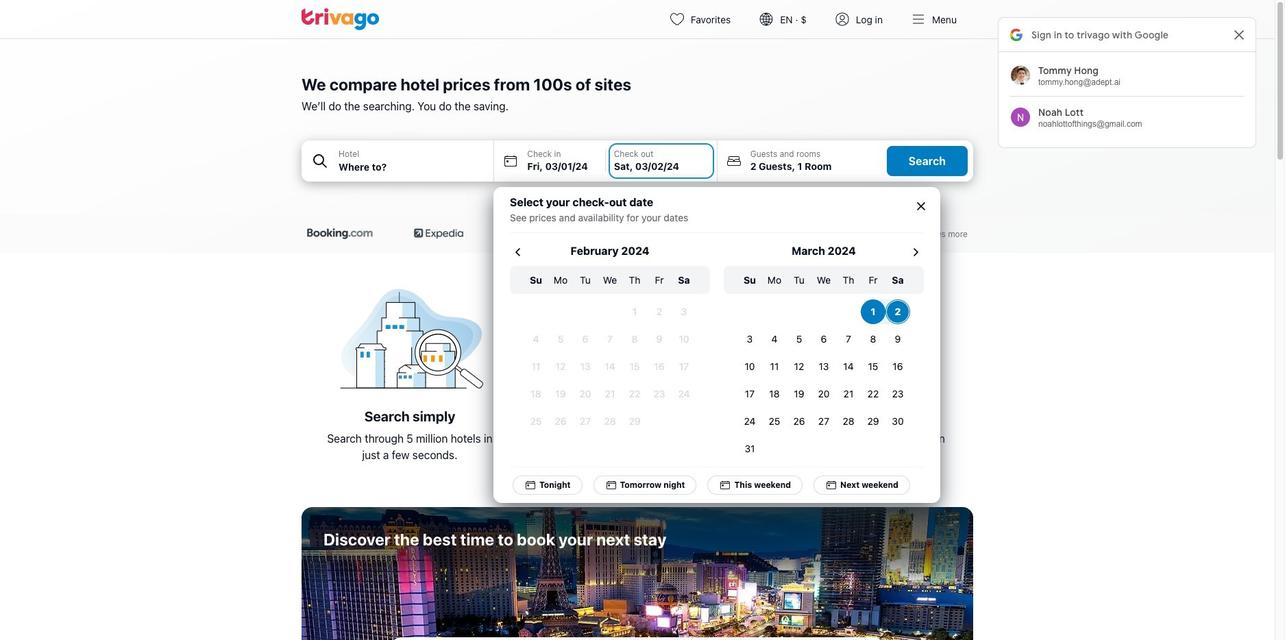 Task type: vqa. For each thing, say whether or not it's contained in the screenshot.
1st compare confidently 'image'
yes



Task type: describe. For each thing, give the bounding box(es) containing it.
Where to? search field
[[339, 159, 486, 174]]

next image
[[908, 244, 924, 260]]

1 compare confidently image from the left
[[317, 280, 503, 397]]

priceline image
[[835, 228, 881, 239]]



Task type: locate. For each thing, give the bounding box(es) containing it.
hotels.com image
[[505, 228, 553, 239]]

None field
[[302, 141, 494, 182]]

accor image
[[671, 228, 706, 239]]

trip.com image
[[748, 228, 794, 239]]

vrbo image
[[595, 228, 629, 239]]

expedia image
[[414, 228, 464, 239]]

booking.com image
[[307, 228, 373, 239]]

0 horizontal spatial compare confidently image
[[317, 280, 503, 397]]

save big image
[[773, 280, 958, 397]]

1 horizontal spatial compare confidently image
[[545, 280, 730, 397]]

previous image
[[510, 244, 527, 260]]

2 compare confidently image from the left
[[545, 280, 730, 397]]

compare confidently image
[[317, 280, 503, 397], [545, 280, 730, 397]]



